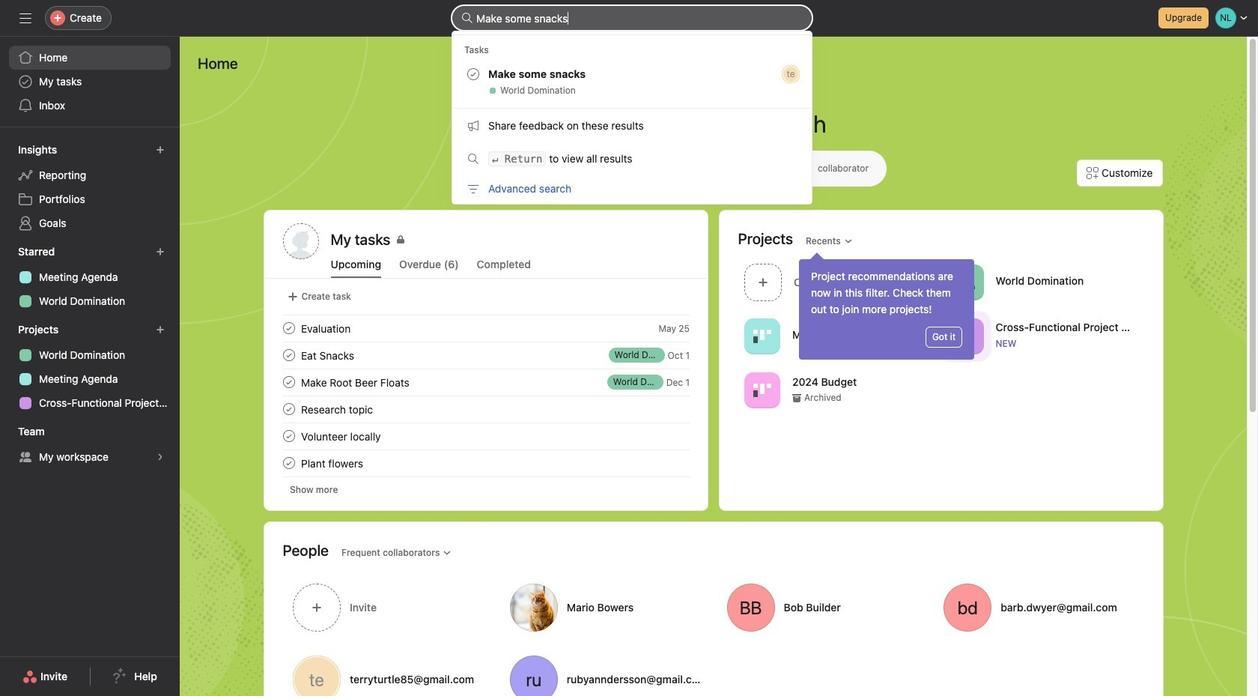 Task type: locate. For each thing, give the bounding box(es) containing it.
new insights image
[[156, 145, 165, 154]]

add profile photo image
[[283, 223, 319, 259]]

1 mark complete checkbox from the top
[[280, 427, 298, 445]]

new project or portfolio image
[[156, 325, 165, 334]]

0 vertical spatial mark complete image
[[280, 373, 298, 391]]

1 vertical spatial mark complete image
[[280, 346, 298, 364]]

3 mark complete image from the top
[[280, 454, 298, 472]]

2 vertical spatial mark complete image
[[280, 427, 298, 445]]

None field
[[453, 6, 812, 30]]

Mark complete checkbox
[[280, 319, 298, 337], [280, 346, 298, 364], [280, 373, 298, 391], [280, 400, 298, 418]]

rocket image
[[957, 273, 975, 291]]

teams element
[[0, 418, 180, 472]]

add items to starred image
[[156, 247, 165, 256]]

mark complete image
[[280, 319, 298, 337], [280, 346, 298, 364], [280, 427, 298, 445]]

2 mark complete image from the top
[[280, 400, 298, 418]]

board image
[[754, 381, 771, 399]]

Mark complete checkbox
[[280, 427, 298, 445], [280, 454, 298, 472]]

mark complete image
[[280, 373, 298, 391], [280, 400, 298, 418], [280, 454, 298, 472]]

1 vertical spatial mark complete checkbox
[[280, 454, 298, 472]]

2 mark complete checkbox from the top
[[280, 454, 298, 472]]

projects element
[[0, 316, 180, 418]]

list item
[[739, 259, 942, 305], [265, 315, 708, 342], [265, 342, 708, 369], [265, 369, 708, 396], [265, 396, 708, 423], [265, 450, 708, 477]]

0 vertical spatial mark complete checkbox
[[280, 427, 298, 445]]

prominent image
[[462, 12, 474, 24]]

2 mark complete checkbox from the top
[[280, 346, 298, 364]]

1 vertical spatial mark complete image
[[280, 400, 298, 418]]

0 vertical spatial mark complete image
[[280, 319, 298, 337]]

2 vertical spatial mark complete image
[[280, 454, 298, 472]]

tooltip
[[800, 255, 975, 360]]

starred element
[[0, 238, 180, 316]]



Task type: vqa. For each thing, say whether or not it's contained in the screenshot.
Mark complete image for 1st Mark complete option from the top of the page
yes



Task type: describe. For each thing, give the bounding box(es) containing it.
board image
[[754, 327, 771, 345]]

1 mark complete image from the top
[[280, 319, 298, 337]]

3 mark complete image from the top
[[280, 427, 298, 445]]

line_and_symbols image
[[957, 327, 975, 345]]

global element
[[0, 37, 180, 127]]

4 mark complete checkbox from the top
[[280, 400, 298, 418]]

Search tasks, projects, and more text field
[[453, 6, 812, 30]]

2 mark complete image from the top
[[280, 346, 298, 364]]

hide sidebar image
[[19, 12, 31, 24]]

see details, my workspace image
[[156, 453, 165, 462]]

3 mark complete checkbox from the top
[[280, 373, 298, 391]]

insights element
[[0, 136, 180, 238]]

1 mark complete image from the top
[[280, 373, 298, 391]]

1 mark complete checkbox from the top
[[280, 319, 298, 337]]



